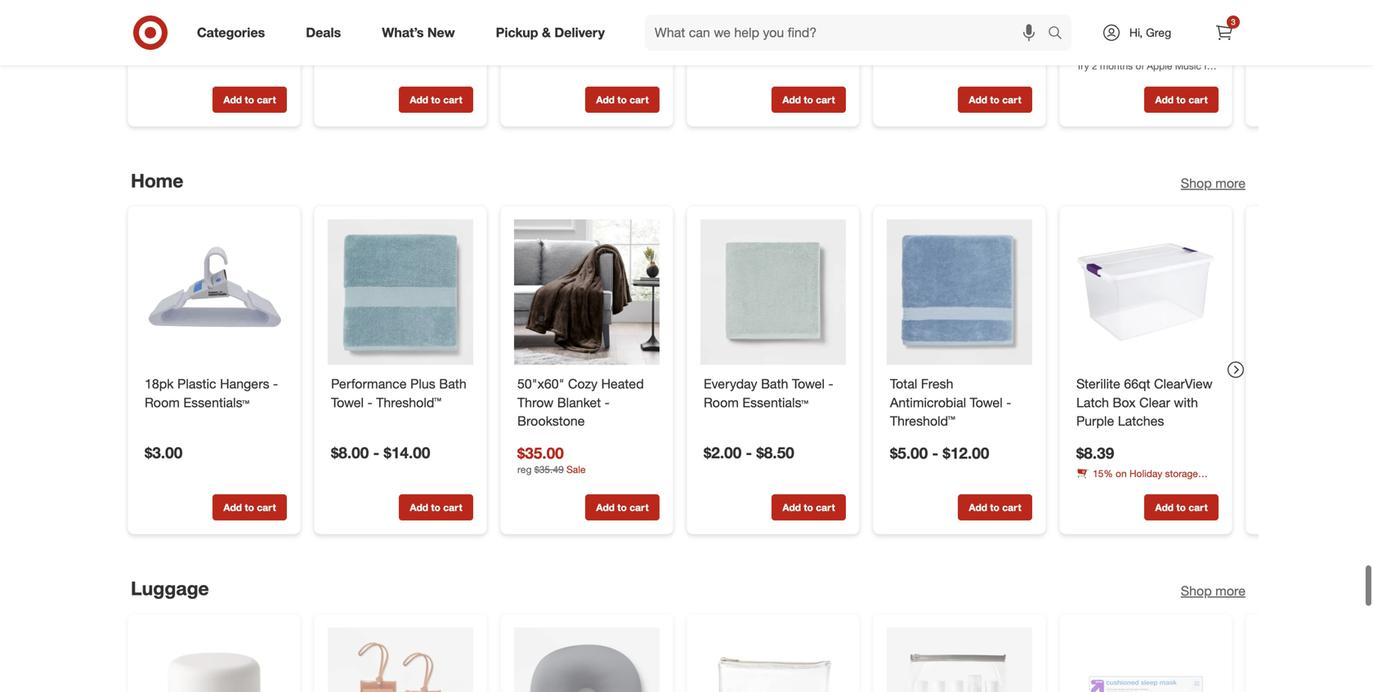 Task type: locate. For each thing, give the bounding box(es) containing it.
shop more button for home
[[1181, 174, 1246, 193]]

with inside sterilite 66qt clearview latch box clear with purple latches
[[1174, 395, 1199, 411]]

bath right plus
[[439, 376, 467, 392]]

search
[[1041, 26, 1080, 42]]

1 horizontal spatial with
[[1174, 395, 1199, 411]]

1 horizontal spatial threshold™
[[891, 414, 956, 430]]

2pk jelly luggage tag - open story™ image
[[328, 628, 473, 693], [328, 628, 473, 693]]

- right $7.49
[[746, 23, 753, 42]]

0 vertical spatial sale
[[945, 43, 964, 55]]

items inside the $4.49 - $18.29 select items on sale
[[175, 43, 199, 55]]

0 vertical spatial shop
[[1181, 175, 1212, 191]]

&
[[542, 25, 551, 41]]

shop
[[1181, 175, 1212, 191], [1181, 584, 1212, 599]]

add to cart button
[[213, 87, 287, 113], [399, 87, 473, 113], [585, 87, 660, 113], [772, 87, 846, 113], [958, 87, 1033, 113], [1145, 87, 1219, 113], [213, 495, 287, 521], [399, 495, 473, 521], [585, 495, 660, 521], [772, 495, 846, 521], [958, 495, 1033, 521], [1145, 495, 1219, 521]]

threshold™ down antimicrobial
[[891, 414, 956, 430]]

on inside the $4.49 - $18.29 select items on sale
[[202, 43, 213, 55]]

room inside everyday bath towel - room essentials™
[[704, 395, 739, 411]]

$18.29 right &
[[570, 24, 617, 43]]

2 more from the top
[[1216, 584, 1246, 599]]

1 horizontal spatial bath
[[761, 376, 789, 392]]

to
[[245, 94, 254, 106], [431, 94, 441, 106], [618, 94, 627, 106], [804, 94, 814, 106], [991, 94, 1000, 106], [1177, 94, 1186, 106], [245, 502, 254, 514], [431, 502, 441, 514], [618, 502, 627, 514], [804, 502, 814, 514], [991, 502, 1000, 514], [1177, 502, 1186, 514]]

1 horizontal spatial reg
[[891, 43, 905, 55]]

total fresh antimicrobial towel - threshold™ image
[[887, 220, 1033, 365], [887, 220, 1033, 365]]

items down the $4.49
[[175, 43, 199, 55]]

sale
[[945, 43, 964, 55], [567, 464, 586, 476]]

0 horizontal spatial $199.99
[[908, 43, 942, 55]]

$12.00
[[943, 444, 990, 463]]

towel inside everyday bath towel - room essentials™
[[792, 376, 825, 392]]

- right antimicrobial
[[1007, 395, 1012, 411]]

reg
[[891, 43, 905, 55], [518, 464, 532, 476]]

0 vertical spatial shop more button
[[1181, 174, 1246, 193]]

2 shop more from the top
[[1181, 584, 1246, 599]]

$8.39
[[1077, 444, 1115, 463]]

hi,
[[1130, 25, 1143, 40]]

bath
[[439, 376, 467, 392], [761, 376, 789, 392]]

essentials™
[[183, 395, 249, 411], [743, 395, 809, 411]]

0 horizontal spatial room
[[145, 395, 180, 411]]

towel up $8.50 on the right bottom of page
[[792, 376, 825, 392]]

0 horizontal spatial threshold™
[[376, 395, 442, 411]]

threshold™
[[376, 395, 442, 411], [891, 414, 956, 430]]

on right 15%
[[1116, 468, 1127, 480]]

more
[[1216, 175, 1246, 191], [1216, 584, 1246, 599]]

0 horizontal spatial items
[[175, 43, 199, 55]]

0 vertical spatial more
[[1216, 175, 1246, 191]]

50"x60"
[[518, 376, 565, 392]]

$4.49
[[145, 24, 183, 43]]

greg
[[1147, 25, 1172, 40]]

1 vertical spatial shop
[[1181, 584, 1212, 599]]

1 vertical spatial shop more button
[[1181, 582, 1246, 601]]

- right $5.00
[[933, 444, 939, 463]]

2 $18.29 from the left
[[570, 24, 617, 43]]

threshold™ for $12.00
[[891, 414, 956, 430]]

performance
[[331, 376, 407, 392]]

hi, greg
[[1130, 25, 1172, 40]]

1 horizontal spatial items
[[1077, 482, 1101, 494]]

1 vertical spatial shop more
[[1181, 584, 1246, 599]]

0 horizontal spatial with
[[1097, 74, 1115, 86]]

0 vertical spatial items
[[175, 43, 199, 55]]

-
[[746, 23, 753, 42], [187, 24, 193, 43], [560, 24, 566, 43], [273, 376, 278, 392], [829, 376, 834, 392], [368, 395, 373, 411], [605, 395, 610, 411], [1007, 395, 1012, 411], [373, 444, 380, 463], [746, 444, 753, 463], [933, 444, 939, 463]]

$8.00 - $14.00
[[331, 444, 430, 463]]

towel down 'performance'
[[331, 395, 364, 411]]

1 horizontal spatial $18.29
[[570, 24, 617, 43]]

50"x60" cozy heated throw blanket - brookstone image
[[514, 220, 660, 365], [514, 220, 660, 365]]

performance plus bath towel - threshold™ image
[[328, 220, 473, 365], [328, 220, 473, 365]]

for
[[1205, 60, 1216, 72]]

towel for $8.00 - $14.00
[[331, 395, 364, 411]]

in
[[405, 24, 418, 43]]

1 shop more button from the top
[[1181, 174, 1246, 193]]

1 vertical spatial on
[[1116, 468, 1127, 480]]

1 vertical spatial threshold™
[[891, 414, 956, 430]]

sonia kashuk™ square clutch makeup bag - clear image
[[701, 628, 846, 693], [701, 628, 846, 693]]

66qt
[[1125, 376, 1151, 392]]

1 vertical spatial sale
[[567, 464, 586, 476]]

items inside '15% on holiday storage items'
[[1077, 482, 1101, 494]]

1 horizontal spatial sale
[[945, 43, 964, 55]]

1 shop more from the top
[[1181, 175, 1246, 191]]

2 shop more button from the top
[[1181, 582, 1246, 601]]

$7.49
[[704, 23, 742, 42]]

essentials™ for $3.00
[[183, 395, 249, 411]]

essentials™ inside 18pk plastic hangers - room essentials™
[[183, 395, 249, 411]]

bath inside everyday bath towel - room essentials™
[[761, 376, 789, 392]]

with down 2
[[1097, 74, 1115, 86]]

box
[[1113, 395, 1136, 411]]

$3.99
[[518, 24, 555, 43]]

towel for $5.00 - $12.00
[[970, 395, 1003, 411]]

on
[[202, 43, 213, 55], [1116, 468, 1127, 480]]

0 vertical spatial shop more
[[1181, 175, 1246, 191]]

1 horizontal spatial on
[[1116, 468, 1127, 480]]

$18.29 up the sale
[[198, 24, 244, 43]]

items
[[175, 43, 199, 55], [1077, 482, 1101, 494]]

1 vertical spatial reg
[[518, 464, 532, 476]]

towel inside performance plus bath towel - threshold™
[[331, 395, 364, 411]]

1 horizontal spatial towel
[[792, 376, 825, 392]]

1 vertical spatial with
[[1174, 395, 1199, 411]]

50"x60" cozy heated throw blanket - brookstone link
[[518, 375, 657, 431]]

shop more
[[1181, 175, 1246, 191], [1181, 584, 1246, 599]]

1 bath from the left
[[439, 376, 467, 392]]

- inside "total fresh antimicrobial towel - threshold™"
[[1007, 395, 1012, 411]]

2 essentials™ from the left
[[743, 395, 809, 411]]

items down 15%
[[1077, 482, 1101, 494]]

- down 'performance'
[[368, 395, 373, 411]]

everyday bath towel - room essentials™
[[704, 376, 834, 411]]

heated
[[602, 376, 644, 392]]

sterilite 66qt clearview latch box clear with purple latches link
[[1077, 375, 1216, 431]]

- right 'hangers'
[[273, 376, 278, 392]]

0 horizontal spatial essentials™
[[183, 395, 249, 411]]

0 horizontal spatial bath
[[439, 376, 467, 392]]

essentials™ for $2.00 - $8.50
[[743, 395, 809, 411]]

1 horizontal spatial room
[[704, 395, 739, 411]]

sterilite 66qt clearview latch box clear with purple latches image
[[1074, 220, 1219, 365], [1074, 220, 1219, 365]]

0 horizontal spatial reg
[[518, 464, 532, 476]]

3 link
[[1207, 15, 1243, 51]]

blanket
[[557, 395, 601, 411]]

0 horizontal spatial towel
[[331, 395, 364, 411]]

1 essentials™ from the left
[[183, 395, 249, 411]]

2 shop from the top
[[1181, 584, 1212, 599]]

18pk plastic hangers - room essentials™ link
[[145, 375, 284, 412]]

room inside 18pk plastic hangers - room essentials™
[[145, 395, 180, 411]]

15% on holiday storage items button
[[1077, 467, 1219, 494]]

50"x60" cozy heated throw blanket - brookstone
[[518, 376, 644, 430]]

threshold™ for $14.00
[[376, 395, 442, 411]]

0 horizontal spatial on
[[202, 43, 213, 55]]

essentials™ down the plastic
[[183, 395, 249, 411]]

2 bath from the left
[[761, 376, 789, 392]]

bath right everyday
[[761, 376, 789, 392]]

on left the sale
[[202, 43, 213, 55]]

1 more from the top
[[1216, 175, 1246, 191]]

towel up $12.00
[[970, 395, 1003, 411]]

0 vertical spatial on
[[202, 43, 213, 55]]

1 vertical spatial more
[[1216, 584, 1246, 599]]

on inside '15% on holiday storage items'
[[1116, 468, 1127, 480]]

1 vertical spatial items
[[1077, 482, 1101, 494]]

- right the $4.49
[[187, 24, 193, 43]]

0 horizontal spatial sale
[[567, 464, 586, 476]]

$18.29
[[198, 24, 244, 43], [570, 24, 617, 43]]

everyday bath towel - room essentials™ image
[[701, 220, 846, 365], [701, 220, 846, 365]]

- inside 18pk plastic hangers - room essentials™
[[273, 376, 278, 392]]

threshold™ inside "total fresh antimicrobial towel - threshold™"
[[891, 414, 956, 430]]

1 shop from the top
[[1181, 175, 1212, 191]]

What can we help you find? suggestions appear below search field
[[645, 15, 1052, 51]]

0 vertical spatial with
[[1097, 74, 1115, 86]]

towel inside "total fresh antimicrobial towel - threshold™"
[[970, 395, 1003, 411]]

antimicrobial
[[891, 395, 967, 411]]

fresh
[[922, 376, 954, 392]]

0 vertical spatial threshold™
[[376, 395, 442, 411]]

essentials™ inside everyday bath towel - room essentials™
[[743, 395, 809, 411]]

- inside everyday bath towel - room essentials™
[[829, 376, 834, 392]]

sleep eye mask - up & up™ image
[[1074, 628, 1219, 693], [1074, 628, 1219, 693]]

cart
[[423, 24, 453, 43], [257, 94, 276, 106], [443, 94, 463, 106], [630, 94, 649, 106], [816, 94, 835, 106], [1003, 94, 1022, 106], [1189, 94, 1208, 106], [257, 502, 276, 514], [443, 502, 463, 514], [630, 502, 649, 514], [816, 502, 835, 514], [1003, 502, 1022, 514], [1189, 502, 1208, 514]]

delivery
[[555, 25, 605, 41]]

$18.29 inside the $4.49 - $18.29 select items on sale
[[198, 24, 244, 43]]

travel neck pillow - open story™ image
[[514, 628, 660, 693], [514, 628, 660, 693]]

brookstone
[[518, 414, 585, 430]]

reg inside $35.00 reg $35.49 sale
[[518, 464, 532, 476]]

threshold™ down plus
[[376, 395, 442, 411]]

1 horizontal spatial essentials™
[[743, 395, 809, 411]]

with down clearview
[[1174, 395, 1199, 411]]

threshold™ inside performance plus bath towel - threshold™
[[376, 395, 442, 411]]

- right $8.00
[[373, 444, 380, 463]]

- down heated
[[605, 395, 610, 411]]

categories
[[197, 25, 265, 41]]

free
[[1077, 74, 1094, 86]]

shop more for home
[[1181, 175, 1246, 191]]

shop for home
[[1181, 175, 1212, 191]]

0 vertical spatial reg
[[891, 43, 905, 55]]

2 horizontal spatial towel
[[970, 395, 1003, 411]]

shop for luggage
[[1181, 584, 1212, 599]]

$14.00
[[384, 444, 430, 463]]

- inside 50"x60" cozy heated throw blanket - brookstone
[[605, 395, 610, 411]]

room down 18pk
[[145, 395, 180, 411]]

- left total
[[829, 376, 834, 392]]

items for 15%
[[1077, 482, 1101, 494]]

1 room from the left
[[145, 395, 180, 411]]

room down everyday
[[704, 395, 739, 411]]

2 room from the left
[[704, 395, 739, 411]]

0 horizontal spatial $18.29
[[198, 24, 244, 43]]

room
[[145, 395, 180, 411], [704, 395, 739, 411]]

travel cosmetic jar - 1.25 fl oz - up & up™ image
[[141, 628, 287, 693], [141, 628, 287, 693]]

add to cart
[[224, 94, 276, 106], [410, 94, 463, 106], [596, 94, 649, 106], [783, 94, 835, 106], [969, 94, 1022, 106], [1156, 94, 1208, 106], [224, 502, 276, 514], [410, 502, 463, 514], [596, 502, 649, 514], [783, 502, 835, 514], [969, 502, 1022, 514], [1156, 502, 1208, 514]]

room for $2.00 - $8.50
[[704, 395, 739, 411]]

1 $18.29 from the left
[[198, 24, 244, 43]]

$35.00
[[518, 444, 564, 463]]

essentials™ down everyday
[[743, 395, 809, 411]]

1 horizontal spatial $199.99
[[1077, 24, 1132, 43]]

more for luggage
[[1216, 584, 1246, 599]]

6pc travel toiletry set - open story™ image
[[887, 628, 1033, 693], [887, 628, 1033, 693]]

18pk plastic hangers - room essentials™ image
[[141, 220, 287, 365], [141, 220, 287, 365]]

new
[[428, 25, 455, 41]]



Task type: vqa. For each thing, say whether or not it's contained in the screenshot.
Hi,
yes



Task type: describe. For each thing, give the bounding box(es) containing it.
pickup & delivery link
[[482, 15, 626, 51]]

$8.50
[[757, 444, 795, 463]]

2
[[1092, 60, 1098, 72]]

- inside performance plus bath towel - threshold™
[[368, 395, 373, 411]]

apple
[[1147, 60, 1173, 72]]

deals
[[306, 25, 341, 41]]

room for $3.00
[[145, 395, 180, 411]]

pickup
[[496, 25, 539, 41]]

everyday
[[704, 376, 758, 392]]

15% on holiday storage items
[[1077, 468, 1199, 494]]

pickup & delivery
[[496, 25, 605, 41]]

$14.99
[[757, 23, 803, 42]]

clear
[[1140, 395, 1171, 411]]

clearview
[[1155, 376, 1213, 392]]

$4.49 - $18.29 select items on sale
[[145, 24, 244, 55]]

home
[[131, 169, 184, 192]]

hangers
[[220, 376, 270, 392]]

$35.00 reg $35.49 sale
[[518, 444, 586, 476]]

18pk plastic hangers - room essentials™
[[145, 376, 278, 411]]

luggage
[[131, 577, 209, 600]]

$7.49 - $14.99
[[704, 23, 803, 42]]

of
[[1136, 60, 1145, 72]]

music
[[1176, 60, 1202, 72]]

total fresh antimicrobial towel - threshold™
[[891, 376, 1012, 430]]

$35.49
[[535, 464, 564, 476]]

$3.00
[[145, 444, 183, 463]]

latches
[[1118, 414, 1165, 430]]

$18.29 for $3.99 - $18.29
[[570, 24, 617, 43]]

price
[[363, 24, 401, 43]]

latch
[[1077, 395, 1110, 411]]

$5.00 - $12.00
[[891, 444, 990, 463]]

$8.00
[[331, 444, 369, 463]]

target
[[1118, 74, 1144, 86]]

cozy
[[568, 376, 598, 392]]

bath inside performance plus bath towel - threshold™
[[439, 376, 467, 392]]

see
[[331, 24, 359, 43]]

everyday bath towel - room essentials™ link
[[704, 375, 843, 412]]

storage
[[1166, 468, 1199, 480]]

months
[[1101, 60, 1134, 72]]

search button
[[1041, 15, 1080, 54]]

plastic
[[177, 376, 216, 392]]

18pk
[[145, 376, 174, 392]]

$18.29 for $4.49 - $18.29 select items on sale
[[198, 24, 244, 43]]

$5.00
[[891, 444, 928, 463]]

performance plus bath towel - threshold™
[[331, 376, 467, 411]]

15%
[[1093, 468, 1114, 480]]

purple
[[1077, 414, 1115, 430]]

what's
[[382, 25, 424, 41]]

more for home
[[1216, 175, 1246, 191]]

what's new link
[[368, 15, 476, 51]]

sale inside $35.00 reg $35.49 sale
[[567, 464, 586, 476]]

with inside 'try 2 months of apple music for free with target circle'
[[1097, 74, 1115, 86]]

total
[[891, 376, 918, 392]]

try 2 months of apple music for free with target circle button
[[1077, 59, 1219, 86]]

performance plus bath towel - threshold™ link
[[331, 375, 470, 412]]

select
[[145, 43, 173, 55]]

categories link
[[183, 15, 286, 51]]

plus
[[411, 376, 436, 392]]

- right &
[[560, 24, 566, 43]]

try 2 months of apple music for free with target circle
[[1077, 60, 1216, 86]]

deals link
[[292, 15, 362, 51]]

$2.00
[[704, 444, 742, 463]]

try
[[1077, 60, 1090, 72]]

shop more for luggage
[[1181, 584, 1246, 599]]

$3.99 - $18.29
[[518, 24, 617, 43]]

throw
[[518, 395, 554, 411]]

see price in cart
[[331, 24, 453, 43]]

sterilite
[[1077, 376, 1121, 392]]

what's new
[[382, 25, 455, 41]]

items for $4.49
[[175, 43, 199, 55]]

sale
[[216, 43, 233, 55]]

3
[[1232, 17, 1236, 27]]

circle
[[1147, 74, 1172, 86]]

- left $8.50 on the right bottom of page
[[746, 444, 753, 463]]

holiday
[[1130, 468, 1163, 480]]

reg $199.99 sale
[[891, 43, 964, 55]]

$2.00 - $8.50
[[704, 444, 795, 463]]

sterilite 66qt clearview latch box clear with purple latches
[[1077, 376, 1213, 430]]

- inside the $4.49 - $18.29 select items on sale
[[187, 24, 193, 43]]

shop more button for luggage
[[1181, 582, 1246, 601]]

total fresh antimicrobial towel - threshold™ link
[[891, 375, 1030, 431]]



